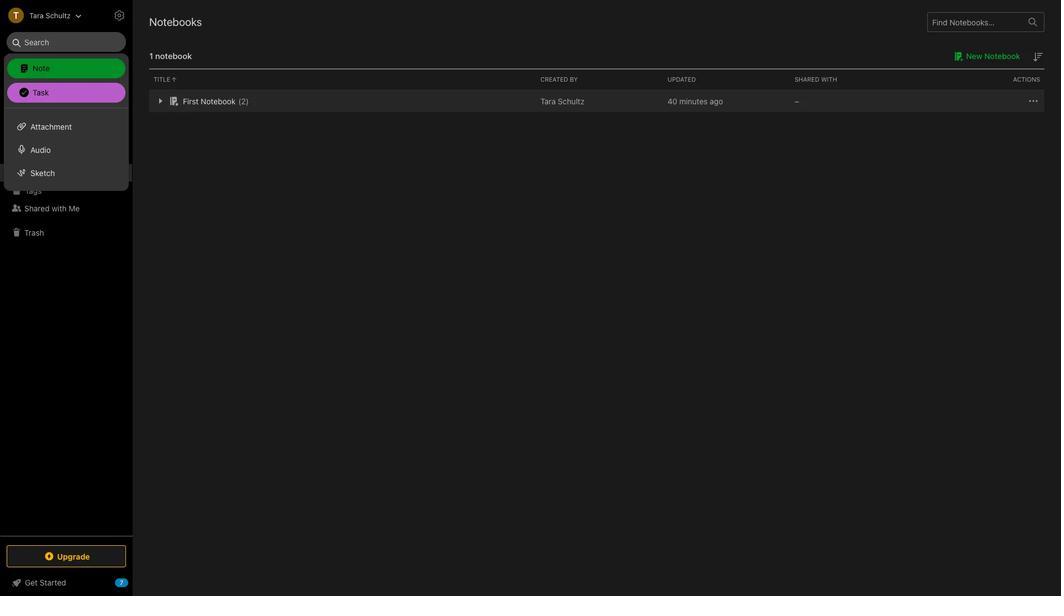 Task type: vqa. For each thing, say whether or not it's contained in the screenshot.
"Notebook" to the right
yes



Task type: locate. For each thing, give the bounding box(es) containing it.
shortcuts button
[[0, 104, 132, 122]]

trash
[[24, 228, 44, 237]]

Account field
[[0, 4, 82, 27]]

1 horizontal spatial new
[[966, 51, 982, 61]]

upgrade button
[[7, 546, 126, 568]]

tara down created
[[540, 96, 556, 106]]

notebooks up tags
[[25, 168, 64, 178]]

1 vertical spatial new
[[24, 63, 40, 72]]

1 vertical spatial tara
[[540, 96, 556, 106]]

0 vertical spatial schultz
[[46, 11, 71, 20]]

arrow image
[[154, 95, 167, 108]]

1 horizontal spatial schultz
[[558, 96, 585, 106]]

notebook up "actions" button
[[984, 51, 1020, 61]]

0 horizontal spatial notebooks
[[25, 168, 64, 178]]

tara up search text field
[[29, 11, 44, 20]]

first notebook row
[[149, 90, 1045, 112]]

home
[[24, 91, 45, 100]]

notebook
[[984, 51, 1020, 61], [201, 96, 236, 106]]

new up task
[[24, 63, 40, 72]]

schultz up search text field
[[46, 11, 71, 20]]

notebook inside row
[[201, 96, 236, 106]]

0 horizontal spatial schultz
[[46, 11, 71, 20]]

More actions field
[[1027, 94, 1040, 108]]

schultz inside first notebook row
[[558, 96, 585, 106]]

1 horizontal spatial notebook
[[984, 51, 1020, 61]]

notebook left "("
[[201, 96, 236, 106]]

new for new
[[24, 63, 40, 72]]

tara schultz up search text field
[[29, 11, 71, 20]]

with
[[52, 204, 67, 213]]

sort options image
[[1031, 50, 1045, 64]]

shared with me
[[24, 204, 80, 213]]

title
[[154, 76, 170, 83]]

first
[[183, 96, 199, 106]]

shared with button
[[790, 70, 917, 90]]

tara schultz inside first notebook row
[[540, 96, 585, 106]]

0 vertical spatial new
[[966, 51, 982, 61]]

by
[[570, 76, 578, 83]]

0 vertical spatial tara schultz
[[29, 11, 71, 20]]

note creation menu element
[[7, 56, 125, 105]]

notebook for new
[[984, 51, 1020, 61]]

0 horizontal spatial tara schultz
[[29, 11, 71, 20]]

notebooks
[[149, 15, 202, 28], [25, 168, 64, 178]]

0 horizontal spatial new
[[24, 63, 40, 72]]

schultz down the by
[[558, 96, 585, 106]]

1 horizontal spatial tara
[[540, 96, 556, 106]]

(
[[238, 96, 241, 106]]

new inside popup button
[[24, 63, 40, 72]]

1 notebook
[[149, 51, 192, 61]]

notebook
[[155, 51, 192, 61]]

attachment button
[[4, 115, 129, 138]]

task button
[[7, 83, 125, 103]]

new notebook button
[[951, 50, 1020, 63]]

new up "actions" button
[[966, 51, 982, 61]]

1 vertical spatial schultz
[[558, 96, 585, 106]]

audio
[[30, 145, 51, 154]]

new
[[966, 51, 982, 61], [24, 63, 40, 72]]

1 vertical spatial notebooks
[[25, 168, 64, 178]]

tree
[[0, 87, 133, 536]]

0 vertical spatial notebooks
[[149, 15, 202, 28]]

1 horizontal spatial notebooks
[[149, 15, 202, 28]]

0 horizontal spatial tara
[[29, 11, 44, 20]]

1 horizontal spatial tara schultz
[[540, 96, 585, 106]]

notebooks element
[[133, 0, 1061, 597]]

tasks
[[24, 144, 44, 153]]

new inside button
[[966, 51, 982, 61]]

1 vertical spatial tara schultz
[[540, 96, 585, 106]]

created
[[540, 76, 568, 83]]

tara
[[29, 11, 44, 20], [540, 96, 556, 106]]

row group inside notebooks element
[[149, 90, 1045, 112]]

tara schultz
[[29, 11, 71, 20], [540, 96, 585, 106]]

0 horizontal spatial notebook
[[201, 96, 236, 106]]

Search text field
[[14, 32, 118, 52]]

shared with
[[795, 76, 837, 83]]

–
[[795, 96, 799, 106]]

notebook for first
[[201, 96, 236, 106]]

ago
[[710, 96, 723, 106]]

row group
[[149, 90, 1045, 112]]

created by button
[[536, 70, 663, 90]]

None search field
[[14, 32, 118, 52]]

more actions image
[[1027, 95, 1040, 108]]

tara inside field
[[29, 11, 44, 20]]

0 vertical spatial tara
[[29, 11, 44, 20]]

1 vertical spatial notebook
[[201, 96, 236, 106]]

tara schultz down created by
[[540, 96, 585, 106]]

tree containing home
[[0, 87, 133, 536]]

schultz
[[46, 11, 71, 20], [558, 96, 585, 106]]

note button
[[7, 59, 125, 78]]

notebooks up notebook
[[149, 15, 202, 28]]

with
[[821, 76, 837, 83]]

note
[[33, 63, 50, 73]]

tasks button
[[0, 140, 132, 158]]

row group containing first notebook
[[149, 90, 1045, 112]]

attachment
[[30, 122, 72, 131]]

sketch button
[[4, 161, 129, 185]]

0 vertical spatial notebook
[[984, 51, 1020, 61]]

notebook inside button
[[984, 51, 1020, 61]]



Task type: describe. For each thing, give the bounding box(es) containing it.
home link
[[0, 87, 133, 104]]

shared
[[795, 76, 819, 83]]

trash link
[[0, 224, 132, 242]]

new notebook
[[966, 51, 1020, 61]]

get started
[[25, 579, 66, 588]]

shared with me link
[[0, 200, 132, 217]]

shortcuts
[[25, 109, 60, 118]]

settings image
[[113, 9, 126, 22]]

upgrade
[[57, 552, 90, 562]]

notebooks link
[[0, 164, 132, 182]]

started
[[40, 579, 66, 588]]

tara inside first notebook row
[[540, 96, 556, 106]]

7
[[120, 580, 123, 587]]

notes link
[[0, 122, 132, 140]]

Sort field
[[1031, 50, 1045, 64]]

actions
[[1013, 76, 1040, 83]]

schultz inside field
[[46, 11, 71, 20]]

tags
[[25, 186, 42, 195]]

40 minutes ago
[[668, 96, 723, 106]]

tags button
[[0, 182, 132, 200]]

1
[[149, 51, 153, 61]]

get
[[25, 579, 38, 588]]

new for new notebook
[[966, 51, 982, 61]]

shared
[[24, 204, 50, 213]]

updated button
[[663, 70, 790, 90]]

title button
[[149, 70, 536, 90]]

notes
[[24, 126, 45, 136]]

Find Notebooks… text field
[[928, 13, 1022, 31]]

tara schultz inside field
[[29, 11, 71, 20]]

40
[[668, 96, 677, 106]]

updated
[[668, 76, 696, 83]]

audio button
[[4, 138, 129, 161]]

2
[[241, 96, 246, 106]]

)
[[246, 96, 249, 106]]

task
[[33, 88, 49, 97]]

new button
[[7, 58, 126, 78]]

notebooks inside 'tree'
[[25, 168, 64, 178]]

minutes
[[679, 96, 708, 106]]

click to collapse image
[[128, 576, 137, 590]]

Help and Learning task checklist field
[[0, 575, 133, 592]]

sketch
[[30, 168, 55, 178]]

me
[[69, 204, 80, 213]]

created by
[[540, 76, 578, 83]]

expand notebooks image
[[3, 169, 12, 177]]

actions button
[[917, 70, 1045, 90]]

first notebook ( 2 )
[[183, 96, 249, 106]]



